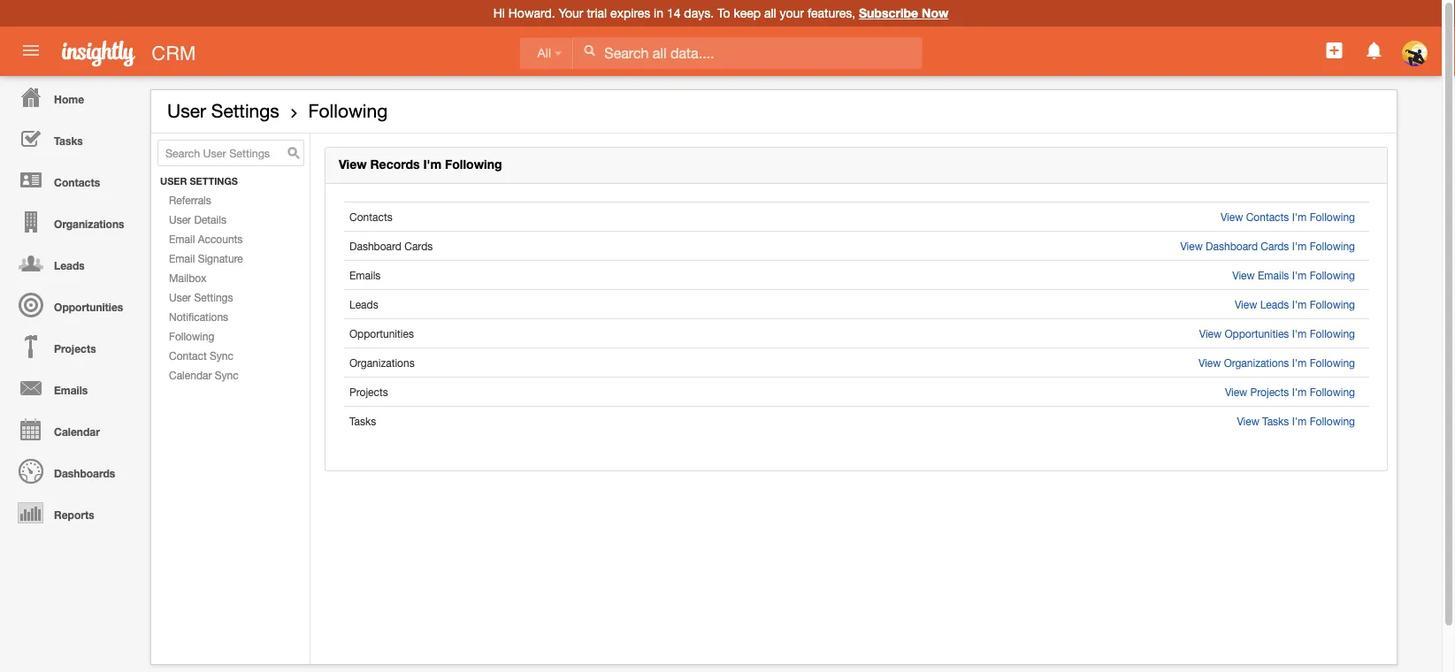 Task type: describe. For each thing, give the bounding box(es) containing it.
view emails i'm following link
[[1233, 269, 1355, 281]]

emails inside emails link
[[54, 384, 88, 396]]

reports
[[54, 509, 94, 521]]

0 vertical spatial user
[[167, 100, 206, 122]]

opportunities link
[[4, 284, 142, 326]]

settings inside user settings referrals user details email accounts email signature mailbox user settings notifications following contact sync calendar sync
[[194, 291, 233, 304]]

email accounts link
[[151, 229, 310, 249]]

following for view emails i'm following
[[1310, 269, 1355, 281]]

view dashboard cards i'm following link
[[1181, 240, 1355, 252]]

home link
[[4, 76, 142, 118]]

calendar link
[[4, 409, 142, 450]]

view for view leads i'm following
[[1235, 298, 1257, 311]]

following up view emails i'm following
[[1310, 240, 1355, 252]]

subscribe now link
[[859, 6, 949, 20]]

view emails i'm following
[[1233, 269, 1355, 281]]

1 horizontal spatial leads
[[349, 298, 378, 311]]

view for view tasks i'm following
[[1237, 415, 1260, 427]]

following inside user settings referrals user details email accounts email signature mailbox user settings notifications following contact sync calendar sync
[[169, 330, 214, 342]]

0 vertical spatial sync
[[210, 350, 233, 362]]

view dashboard cards i'm following
[[1181, 240, 1355, 252]]

dashboards
[[54, 467, 115, 479]]

contacts inside navigation
[[54, 176, 100, 188]]

view contacts i'm following link
[[1221, 211, 1355, 223]]

following for view tasks i'm following
[[1310, 415, 1355, 427]]

view opportunities i'm following link
[[1199, 327, 1355, 340]]

view for view projects i'm following
[[1225, 386, 1248, 398]]

1 horizontal spatial emails
[[349, 269, 381, 281]]

2 horizontal spatial organizations
[[1224, 357, 1289, 369]]

view leads i'm following
[[1235, 298, 1355, 311]]

2 dashboard from the left
[[1206, 240, 1258, 252]]

view for view records i'm following
[[339, 157, 367, 172]]

tasks link
[[4, 118, 142, 159]]

opportunities inside 'link'
[[54, 301, 123, 313]]

emails link
[[4, 367, 142, 409]]

referrals
[[169, 194, 211, 206]]

Search all data.... text field
[[574, 37, 922, 69]]

i'm for organizations
[[1292, 357, 1307, 369]]

2 horizontal spatial projects
[[1251, 386, 1289, 398]]

all
[[764, 6, 776, 20]]

view organizations i'm following link
[[1199, 357, 1355, 369]]

accounts
[[198, 233, 243, 245]]

Search User Settings text field
[[157, 140, 304, 166]]

user details link
[[151, 210, 310, 229]]

calendar inside calendar link
[[54, 426, 100, 438]]

view for view organizations i'm following
[[1199, 357, 1221, 369]]

1 vertical spatial user
[[169, 213, 191, 226]]

trial
[[587, 6, 607, 20]]

1 horizontal spatial opportunities
[[349, 327, 414, 340]]

in
[[654, 6, 664, 20]]

view tasks i'm following link
[[1237, 415, 1355, 427]]

2 horizontal spatial leads
[[1260, 298, 1289, 311]]

your
[[559, 6, 583, 20]]

following for view projects i'm following
[[1310, 386, 1355, 398]]

leads link
[[4, 242, 142, 284]]

0 vertical spatial following link
[[308, 100, 388, 122]]

1 horizontal spatial tasks
[[349, 415, 376, 427]]

contact sync link
[[151, 346, 310, 365]]

0 vertical spatial settings
[[211, 100, 279, 122]]

organizations link
[[4, 201, 142, 242]]

i'm for tasks
[[1292, 415, 1307, 427]]

expires
[[611, 6, 650, 20]]

view opportunities i'm following
[[1199, 327, 1355, 340]]

user settings
[[167, 100, 279, 122]]

keep
[[734, 6, 761, 20]]

view organizations i'm following
[[1199, 357, 1355, 369]]

leads inside navigation
[[54, 259, 85, 272]]

user settings referrals user details email accounts email signature mailbox user settings notifications following contact sync calendar sync
[[160, 176, 243, 381]]

view projects i'm following
[[1225, 386, 1355, 398]]

settings
[[190, 176, 238, 187]]

2 horizontal spatial contacts
[[1246, 211, 1289, 223]]

dashboard cards
[[349, 240, 433, 252]]

14
[[667, 6, 681, 20]]

view for view dashboard cards i'm following
[[1181, 240, 1203, 252]]

following for view leads i'm following
[[1310, 298, 1355, 311]]

all link
[[520, 38, 573, 69]]

records
[[370, 157, 420, 172]]

i'm for contacts
[[1292, 211, 1307, 223]]

1 vertical spatial user settings link
[[151, 288, 310, 307]]

view tasks i'm following
[[1237, 415, 1355, 427]]

your
[[780, 6, 804, 20]]

now
[[922, 6, 949, 20]]

0 vertical spatial user settings link
[[167, 100, 279, 122]]

notifications link
[[151, 307, 310, 327]]

to
[[717, 6, 730, 20]]

user
[[160, 176, 187, 187]]

following for view organizations i'm following
[[1310, 357, 1355, 369]]

i'm for opportunities
[[1292, 327, 1307, 340]]

1 horizontal spatial contacts
[[349, 211, 393, 223]]

2 vertical spatial user
[[169, 291, 191, 304]]

tasks inside navigation
[[54, 134, 83, 147]]

mailbox
[[169, 272, 207, 284]]



Task type: locate. For each thing, give the bounding box(es) containing it.
leads
[[54, 259, 85, 272], [349, 298, 378, 311], [1260, 298, 1289, 311]]

0 horizontal spatial cards
[[405, 240, 433, 252]]

user down crm
[[167, 100, 206, 122]]

0 horizontal spatial opportunities
[[54, 301, 123, 313]]

i'm up view leads i'm following
[[1292, 269, 1307, 281]]

calendar sync link
[[151, 365, 310, 385]]

user down "mailbox"
[[169, 291, 191, 304]]

1 dashboard from the left
[[349, 240, 402, 252]]

1 vertical spatial following link
[[151, 327, 310, 346]]

1 vertical spatial settings
[[194, 291, 233, 304]]

1 vertical spatial sync
[[215, 369, 239, 381]]

calendar
[[169, 369, 212, 381], [54, 426, 100, 438]]

following right records on the top left of page
[[445, 157, 502, 172]]

following up records on the top left of page
[[308, 100, 388, 122]]

emails up calendar link
[[54, 384, 88, 396]]

navigation containing home
[[0, 76, 142, 533]]

0 horizontal spatial dashboard
[[349, 240, 402, 252]]

notifications
[[169, 311, 228, 323]]

2 email from the top
[[169, 252, 195, 265]]

days.
[[684, 6, 714, 20]]

i'm down view projects i'm following
[[1292, 415, 1307, 427]]

white image
[[583, 44, 596, 57]]

leads down dashboard cards
[[349, 298, 378, 311]]

view contacts i'm following
[[1221, 211, 1355, 223]]

email up "mailbox"
[[169, 252, 195, 265]]

following up contact
[[169, 330, 214, 342]]

details
[[194, 213, 226, 226]]

following down view projects i'm following
[[1310, 415, 1355, 427]]

leads up view opportunities i'm following 'link'
[[1260, 298, 1289, 311]]

i'm for records
[[423, 157, 442, 172]]

contact
[[169, 350, 207, 362]]

reports link
[[4, 492, 142, 533]]

organizations inside navigation
[[54, 218, 124, 230]]

howard.
[[508, 6, 555, 20]]

projects
[[54, 342, 96, 355], [349, 386, 388, 398], [1251, 386, 1289, 398]]

navigation
[[0, 76, 142, 533]]

signature
[[198, 252, 243, 265]]

i'm down "view emails i'm following" "link"
[[1292, 298, 1307, 311]]

0 vertical spatial email
[[169, 233, 195, 245]]

sync down contact sync link
[[215, 369, 239, 381]]

view for view opportunities i'm following
[[1199, 327, 1222, 340]]

opportunities down dashboard cards
[[349, 327, 414, 340]]

crm
[[152, 42, 196, 64]]

settings up "search user settings" text field
[[211, 100, 279, 122]]

organizations
[[54, 218, 124, 230], [349, 357, 415, 369], [1224, 357, 1289, 369]]

sync up calendar sync link
[[210, 350, 233, 362]]

cards down view records i'm following at top
[[405, 240, 433, 252]]

contacts
[[54, 176, 100, 188], [349, 211, 393, 223], [1246, 211, 1289, 223]]

1 cards from the left
[[405, 240, 433, 252]]

settings up notifications
[[194, 291, 233, 304]]

view projects i'm following link
[[1225, 386, 1355, 398]]

0 horizontal spatial calendar
[[54, 426, 100, 438]]

hi
[[493, 6, 505, 20]]

1 email from the top
[[169, 233, 195, 245]]

view leads i'm following link
[[1235, 298, 1355, 311]]

1 vertical spatial calendar
[[54, 426, 100, 438]]

user
[[167, 100, 206, 122], [169, 213, 191, 226], [169, 291, 191, 304]]

contacts link
[[4, 159, 142, 201]]

0 horizontal spatial organizations
[[54, 218, 124, 230]]

following for view opportunities i'm following
[[1310, 327, 1355, 340]]

following up view leads i'm following
[[1310, 269, 1355, 281]]

notifications image
[[1364, 40, 1385, 61]]

cards down view contacts i'm following link
[[1261, 240, 1289, 252]]

opportunities up view organizations i'm following link
[[1225, 327, 1289, 340]]

i'm for leads
[[1292, 298, 1307, 311]]

i'm for projects
[[1292, 386, 1307, 398]]

settings
[[211, 100, 279, 122], [194, 291, 233, 304]]

1 horizontal spatial organizations
[[349, 357, 415, 369]]

i'm up view dashboard cards i'm following
[[1292, 211, 1307, 223]]

i'm up view emails i'm following
[[1292, 240, 1307, 252]]

i'm down view leads i'm following link
[[1292, 327, 1307, 340]]

1 horizontal spatial cards
[[1261, 240, 1289, 252]]

following for view contacts i'm following
[[1310, 211, 1355, 223]]

0 vertical spatial calendar
[[169, 369, 212, 381]]

home
[[54, 93, 84, 105]]

emails down view dashboard cards i'm following link
[[1258, 269, 1289, 281]]

0 horizontal spatial tasks
[[54, 134, 83, 147]]

view for view contacts i'm following
[[1221, 211, 1243, 223]]

email down details
[[169, 233, 195, 245]]

contacts up dashboard cards
[[349, 211, 393, 223]]

email signature link
[[151, 249, 310, 268]]

1 horizontal spatial projects
[[349, 386, 388, 398]]

view for view emails i'm following
[[1233, 269, 1255, 281]]

1 horizontal spatial calendar
[[169, 369, 212, 381]]

0 horizontal spatial projects
[[54, 342, 96, 355]]

0 horizontal spatial leads
[[54, 259, 85, 272]]

dashboard down view contacts i'm following link
[[1206, 240, 1258, 252]]

projects inside projects link
[[54, 342, 96, 355]]

i'm right records on the top left of page
[[423, 157, 442, 172]]

email
[[169, 233, 195, 245], [169, 252, 195, 265]]

2 horizontal spatial opportunities
[[1225, 327, 1289, 340]]

following link down notifications
[[151, 327, 310, 346]]

calendar down contact
[[169, 369, 212, 381]]

i'm
[[423, 157, 442, 172], [1292, 211, 1307, 223], [1292, 240, 1307, 252], [1292, 269, 1307, 281], [1292, 298, 1307, 311], [1292, 327, 1307, 340], [1292, 357, 1307, 369], [1292, 386, 1307, 398], [1292, 415, 1307, 427]]

tasks
[[54, 134, 83, 147], [349, 415, 376, 427], [1263, 415, 1289, 427]]

contacts up organizations link
[[54, 176, 100, 188]]

view
[[339, 157, 367, 172], [1221, 211, 1243, 223], [1181, 240, 1203, 252], [1233, 269, 1255, 281], [1235, 298, 1257, 311], [1199, 327, 1222, 340], [1199, 357, 1221, 369], [1225, 386, 1248, 398], [1237, 415, 1260, 427]]

dashboards link
[[4, 450, 142, 492]]

following link up records on the top left of page
[[308, 100, 388, 122]]

all
[[537, 46, 551, 60]]

following up view projects i'm following
[[1310, 357, 1355, 369]]

user settings link
[[167, 100, 279, 122], [151, 288, 310, 307]]

dashboard
[[349, 240, 402, 252], [1206, 240, 1258, 252]]

mailbox link
[[151, 268, 310, 288]]

following down view leads i'm following
[[1310, 327, 1355, 340]]

opportunities
[[54, 301, 123, 313], [349, 327, 414, 340], [1225, 327, 1289, 340]]

subscribe
[[859, 6, 918, 20]]

calendar inside user settings referrals user details email accounts email signature mailbox user settings notifications following contact sync calendar sync
[[169, 369, 212, 381]]

features,
[[808, 6, 856, 20]]

2 cards from the left
[[1261, 240, 1289, 252]]

i'm up view tasks i'm following link
[[1292, 386, 1307, 398]]

view records i'm following
[[339, 157, 502, 172]]

following
[[308, 100, 388, 122], [445, 157, 502, 172], [1310, 211, 1355, 223], [1310, 240, 1355, 252], [1310, 269, 1355, 281], [1310, 298, 1355, 311], [1310, 327, 1355, 340], [169, 330, 214, 342], [1310, 357, 1355, 369], [1310, 386, 1355, 398], [1310, 415, 1355, 427]]

emails
[[349, 269, 381, 281], [1258, 269, 1289, 281], [54, 384, 88, 396]]

contacts up view dashboard cards i'm following link
[[1246, 211, 1289, 223]]

following up "view emails i'm following" "link"
[[1310, 211, 1355, 223]]

calendar up dashboards link on the bottom of page
[[54, 426, 100, 438]]

0 horizontal spatial contacts
[[54, 176, 100, 188]]

following up view tasks i'm following link
[[1310, 386, 1355, 398]]

user down "referrals"
[[169, 213, 191, 226]]

dashboard down records on the top left of page
[[349, 240, 402, 252]]

user settings link up notifications
[[151, 288, 310, 307]]

2 horizontal spatial emails
[[1258, 269, 1289, 281]]

leads up opportunities 'link'
[[54, 259, 85, 272]]

projects link
[[4, 326, 142, 367]]

hi howard. your trial expires in 14 days. to keep all your features, subscribe now
[[493, 6, 949, 20]]

i'm for emails
[[1292, 269, 1307, 281]]

1 vertical spatial email
[[169, 252, 195, 265]]

opportunities up projects link
[[54, 301, 123, 313]]

emails down dashboard cards
[[349, 269, 381, 281]]

0 horizontal spatial emails
[[54, 384, 88, 396]]

following link
[[308, 100, 388, 122], [151, 327, 310, 346]]

following for view records i'm following
[[445, 157, 502, 172]]

sync
[[210, 350, 233, 362], [215, 369, 239, 381]]

referrals link
[[151, 190, 310, 210]]

user settings link up "search user settings" text field
[[167, 100, 279, 122]]

2 horizontal spatial tasks
[[1263, 415, 1289, 427]]

following down "view emails i'm following" "link"
[[1310, 298, 1355, 311]]

cards
[[405, 240, 433, 252], [1261, 240, 1289, 252]]

i'm up view projects i'm following
[[1292, 357, 1307, 369]]

1 horizontal spatial dashboard
[[1206, 240, 1258, 252]]



Task type: vqa. For each thing, say whether or not it's contained in the screenshot.
1st Howard Brown
no



